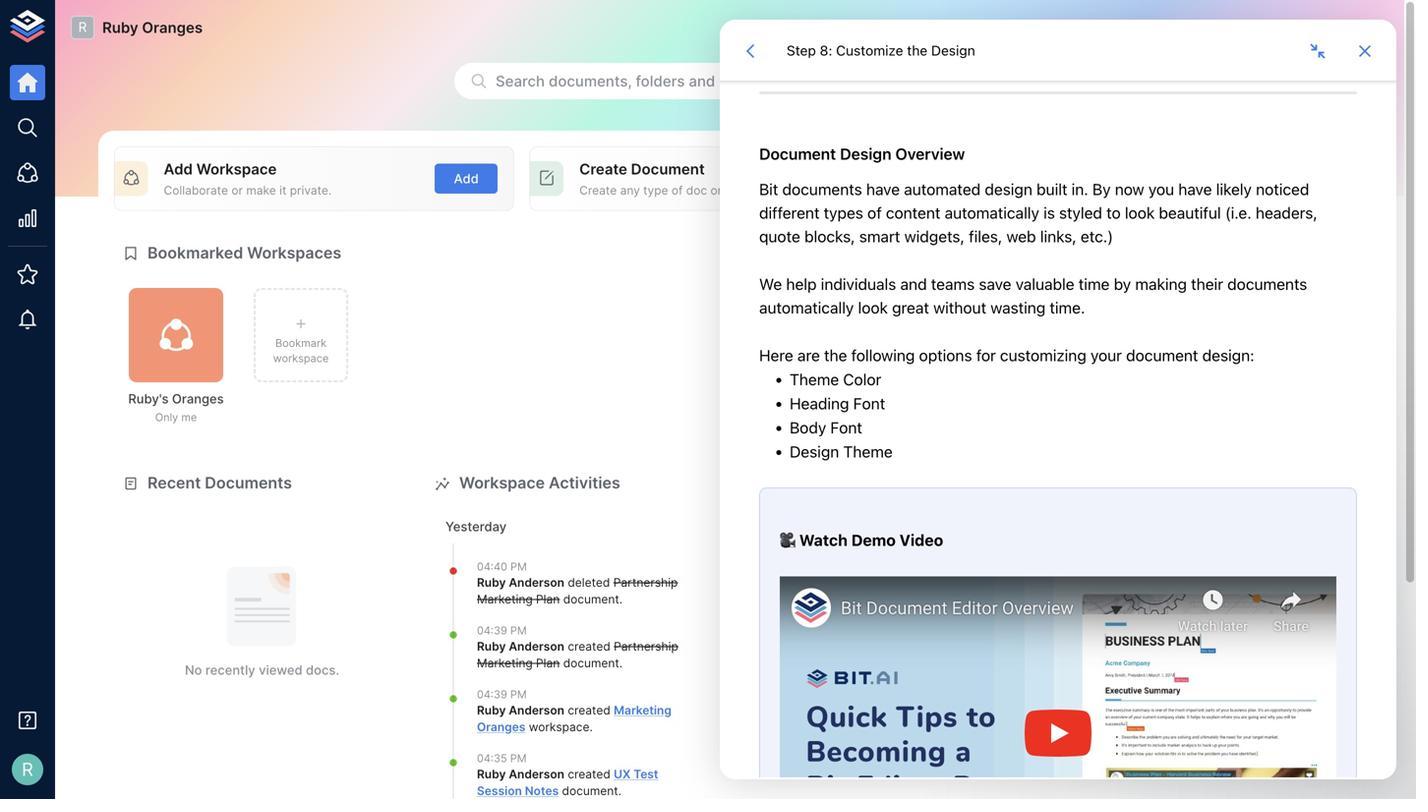 Task type: locate. For each thing, give the bounding box(es) containing it.
oranges inside marketing oranges
[[477, 721, 526, 735]]

1 vertical spatial ruby anderson created
[[477, 704, 614, 718]]

3 created from the top
[[568, 768, 611, 782]]

created
[[568, 640, 611, 654], [568, 704, 611, 718], [568, 768, 611, 782]]

create document create any type of doc or wiki.
[[580, 160, 751, 198]]

yesterday
[[446, 520, 507, 535]]

favorites
[[848, 663, 902, 678]]

open
[[1282, 171, 1315, 186]]

document
[[631, 160, 705, 178]]

2 ruby anderson created from the top
[[477, 704, 614, 718]]

workspace inside bookmark workspace button
[[273, 352, 329, 365]]

0 vertical spatial partnership marketing plan
[[477, 576, 678, 607]]

document . up marketing oranges link
[[560, 657, 623, 671]]

0 horizontal spatial no
[[185, 663, 202, 678]]

inspired.
[[1118, 183, 1166, 198]]

04:39 pm up 04:35 pm
[[477, 689, 527, 702]]

document up marketing oranges link
[[564, 657, 620, 671]]

04:39 pm for workspace .
[[477, 689, 527, 702]]

0 vertical spatial workspace
[[273, 352, 329, 365]]

0 vertical spatial created
[[568, 640, 611, 654]]

0 vertical spatial workspace
[[197, 160, 277, 178]]

1 vertical spatial workspace
[[529, 721, 590, 735]]

0 horizontal spatial workspace
[[197, 160, 277, 178]]

3 help image from the top
[[1050, 703, 1346, 781]]

1 vertical spatial r
[[22, 760, 33, 781]]

2 vertical spatial marketing
[[614, 704, 672, 718]]

faster
[[1036, 183, 1069, 198]]

2 vertical spatial help image
[[1050, 703, 1346, 781]]

2 vertical spatial oranges
[[477, 721, 526, 735]]

2 04:39 pm from the top
[[477, 689, 527, 702]]

no left favorites
[[828, 663, 845, 678]]

0 vertical spatial r
[[78, 19, 87, 36]]

ruby
[[102, 19, 138, 36], [1349, 19, 1385, 36], [477, 576, 506, 590], [477, 640, 506, 654], [477, 704, 506, 718], [477, 768, 506, 782]]

or
[[232, 183, 243, 198], [711, 183, 722, 198]]

get
[[1096, 183, 1115, 198]]

1 04:39 pm from the top
[[477, 625, 527, 638]]

partnership marketing plan down 04:40 pm
[[477, 576, 678, 607]]

you
[[1084, 269, 1116, 290]]

2 vertical spatial created
[[568, 768, 611, 782]]

workspace
[[273, 352, 329, 365], [529, 721, 590, 735]]

add inside add workspace collaborate or make it private.
[[164, 160, 193, 178]]

plan up marketing oranges link
[[536, 657, 560, 671]]

pm down ruby anderson deleted
[[511, 625, 527, 638]]

1 04:39 from the top
[[477, 625, 508, 638]]

1 vertical spatial 04:39 pm
[[477, 689, 527, 702]]

0 horizontal spatial and
[[689, 72, 716, 90]]

3 pm from the top
[[511, 689, 527, 702]]

2 vertical spatial document .
[[559, 785, 622, 799]]

on
[[1152, 269, 1174, 290]]

1 help image from the top
[[1050, 504, 1346, 582]]

!
[[1385, 19, 1389, 36]]

add
[[164, 160, 193, 178], [454, 171, 479, 186]]

1 vertical spatial plan
[[536, 657, 560, 671]]

0 vertical spatial document
[[564, 593, 620, 607]]

anderson up notes
[[509, 768, 565, 782]]

0 vertical spatial 04:39 pm
[[477, 625, 527, 638]]

1 vertical spatial 04:39
[[477, 689, 508, 702]]

make
[[246, 183, 276, 198]]

0 horizontal spatial add
[[164, 160, 193, 178]]

1 horizontal spatial or
[[711, 183, 722, 198]]

plan.
[[1259, 269, 1312, 290]]

3 ruby anderson created from the top
[[477, 768, 614, 782]]

documents,
[[549, 72, 632, 90]]

04:35
[[477, 753, 507, 766]]

documents
[[1075, 342, 1138, 356], [205, 474, 292, 493]]

r
[[78, 19, 87, 36], [22, 760, 33, 781]]

oranges
[[142, 19, 203, 36], [172, 392, 224, 407], [477, 721, 526, 735]]

1 created from the top
[[568, 640, 611, 654]]

ruby anderson created up workspace .
[[477, 704, 614, 718]]

1 vertical spatial and
[[1072, 183, 1093, 198]]

or right doc at the top
[[711, 183, 722, 198]]

document down the deleted
[[564, 593, 620, 607]]

documents right recent
[[205, 474, 292, 493]]

and right "folders"
[[689, 72, 716, 90]]

and
[[689, 72, 716, 90], [1072, 183, 1093, 198]]

1 horizontal spatial add
[[454, 171, 479, 186]]

plan
[[536, 593, 560, 607], [536, 657, 560, 671]]

document . for 04:39 pm
[[560, 657, 623, 671]]

1 vertical spatial workspace
[[460, 474, 545, 493]]

any
[[620, 183, 640, 198]]

1 vertical spatial help image
[[1050, 603, 1346, 681]]

pm right '04:40'
[[511, 561, 527, 574]]

me
[[181, 411, 197, 424]]

.
[[620, 593, 623, 607], [620, 657, 623, 671], [590, 721, 593, 735], [619, 785, 622, 799]]

0 horizontal spatial workspace
[[273, 352, 329, 365]]

marketing
[[477, 593, 533, 607], [477, 657, 533, 671], [614, 704, 672, 718]]

pm up workspace .
[[511, 689, 527, 702]]

document for 04:40 pm
[[564, 593, 620, 607]]

type
[[644, 183, 669, 198]]

workspace up yesterday
[[460, 474, 545, 493]]

2 vertical spatial document
[[562, 785, 619, 799]]

2 vertical spatial ruby anderson created
[[477, 768, 614, 782]]

ruby anderson created down ruby anderson deleted
[[477, 640, 614, 654]]

partnership marketing plan
[[477, 576, 678, 607], [477, 640, 679, 671]]

0 horizontal spatial or
[[232, 183, 243, 198]]

create inside button
[[862, 171, 903, 186]]

0 vertical spatial marketing
[[477, 593, 533, 607]]

ux
[[614, 768, 631, 782]]

0 horizontal spatial r
[[22, 760, 33, 781]]

marketing down 04:40 pm
[[477, 593, 533, 607]]

ruby anderson created
[[477, 640, 614, 654], [477, 704, 614, 718], [477, 768, 614, 782]]

2 or from the left
[[711, 183, 722, 198]]

anderson down 04:40 pm
[[509, 576, 565, 590]]

2 no from the left
[[828, 663, 845, 678]]

documents left 'used'
[[1075, 342, 1138, 356]]

folders
[[636, 72, 685, 90]]

1 partnership marketing plan from the top
[[477, 576, 678, 607]]

workspace down bookmark
[[273, 352, 329, 365]]

created down the deleted
[[568, 640, 611, 654]]

1 vertical spatial created
[[568, 704, 611, 718]]

plan down ruby anderson deleted
[[536, 593, 560, 607]]

dialog
[[720, 20, 1397, 780]]

anderson
[[509, 576, 565, 590], [509, 640, 565, 654], [509, 704, 565, 718], [509, 768, 565, 782]]

document . down the deleted
[[560, 593, 623, 607]]

no left recently
[[185, 663, 202, 678]]

04:39 down '04:40'
[[477, 625, 508, 638]]

0 vertical spatial partnership
[[614, 576, 678, 590]]

of
[[672, 183, 683, 198]]

pm right 04:35
[[510, 753, 527, 766]]

partnership marketing plan up marketing oranges link
[[477, 640, 679, 671]]

0 vertical spatial oranges
[[142, 19, 203, 36]]

recently
[[206, 663, 256, 678]]

document for 04:39 pm
[[564, 657, 620, 671]]

and left 'get'
[[1072, 183, 1093, 198]]

ruby anderson created for marketing
[[477, 704, 614, 718]]

marketing up test
[[614, 704, 672, 718]]

2 created from the top
[[568, 704, 611, 718]]

2 partnership marketing plan from the top
[[477, 640, 679, 671]]

1 anderson from the top
[[509, 576, 565, 590]]

04:39 pm
[[477, 625, 527, 638], [477, 689, 527, 702]]

1 horizontal spatial no
[[828, 663, 845, 678]]

help image
[[1050, 504, 1346, 582], [1050, 603, 1346, 681], [1050, 703, 1346, 781]]

partnership for created
[[614, 640, 679, 654]]

document
[[564, 593, 620, 607], [564, 657, 620, 671], [562, 785, 619, 799]]

04:39 for document
[[477, 625, 508, 638]]

1 no from the left
[[185, 663, 202, 678]]

1 horizontal spatial workspace
[[460, 474, 545, 493]]

0 vertical spatial 04:39
[[477, 625, 508, 638]]

anderson down ruby anderson deleted
[[509, 640, 565, 654]]

marketing for ruby anderson created
[[477, 657, 533, 671]]

no favorites found.
[[828, 663, 944, 678]]

1 horizontal spatial and
[[1072, 183, 1093, 198]]

workspace up make at left
[[197, 160, 277, 178]]

1 plan from the top
[[536, 593, 560, 607]]

0 vertical spatial and
[[689, 72, 716, 90]]

add inside the add button
[[454, 171, 479, 186]]

0 horizontal spatial documents
[[205, 474, 292, 493]]

1 horizontal spatial documents
[[1075, 342, 1138, 356]]

or left make at left
[[232, 183, 243, 198]]

found.
[[905, 663, 944, 678]]

created left ux in the bottom of the page
[[568, 768, 611, 782]]

workspace up ux test session notes
[[529, 721, 590, 735]]

1 vertical spatial partnership
[[614, 640, 679, 654]]

2 anderson from the top
[[509, 640, 565, 654]]

1 vertical spatial partnership marketing plan
[[477, 640, 679, 671]]

2 04:39 from the top
[[477, 689, 508, 702]]

anderson up workspace .
[[509, 704, 565, 718]]

partnership
[[614, 576, 678, 590], [614, 640, 679, 654]]

1 vertical spatial document .
[[560, 657, 623, 671]]

04:39 up 04:35
[[477, 689, 508, 702]]

ruby anderson created up notes
[[477, 768, 614, 782]]

2 help image from the top
[[1050, 603, 1346, 681]]

doc
[[687, 183, 708, 198]]

collaborate
[[164, 183, 228, 198]]

0 vertical spatial document .
[[560, 593, 623, 607]]

0 vertical spatial plan
[[536, 593, 560, 607]]

create for create document create any type of doc or wiki.
[[580, 160, 628, 178]]

1 or from the left
[[232, 183, 243, 198]]

deleted
[[568, 576, 610, 590]]

1 vertical spatial oranges
[[172, 392, 224, 407]]

ruby anderson deleted
[[477, 576, 614, 590]]

document . down ux in the bottom of the page
[[559, 785, 622, 799]]

0 vertical spatial ruby anderson created
[[477, 640, 614, 654]]

created up workspace .
[[568, 704, 611, 718]]

2 plan from the top
[[536, 657, 560, 671]]

bookmark workspace
[[273, 337, 329, 365]]

workspace .
[[526, 721, 593, 735]]

create faster and get inspired.
[[996, 183, 1166, 198]]

4 anderson from the top
[[509, 768, 565, 782]]

add workspace collaborate or make it private.
[[164, 160, 332, 198]]

04:35 pm
[[477, 753, 527, 766]]

recent documents
[[148, 474, 292, 493]]

created for ux
[[568, 768, 611, 782]]

free
[[1211, 269, 1255, 290]]

04:39
[[477, 625, 508, 638], [477, 689, 508, 702]]

create
[[580, 160, 628, 178], [862, 171, 903, 186], [580, 183, 617, 198], [996, 183, 1033, 198]]

created for marketing
[[568, 704, 611, 718]]

3 anderson from the top
[[509, 704, 565, 718]]

oranges inside ruby's oranges only me
[[172, 392, 224, 407]]

partnership marketing plan for deleted
[[477, 576, 678, 607]]

marketing up workspace .
[[477, 657, 533, 671]]

docs.
[[306, 663, 340, 678]]

pm
[[511, 561, 527, 574], [511, 625, 527, 638], [511, 689, 527, 702], [510, 753, 527, 766]]

1 vertical spatial document
[[564, 657, 620, 671]]

04:39 pm down 04:40 pm
[[477, 625, 527, 638]]

document .
[[560, 593, 623, 607], [560, 657, 623, 671], [559, 785, 622, 799]]

are
[[1121, 269, 1148, 290]]

oranges for ruby oranges
[[142, 19, 203, 36]]

notes
[[525, 785, 559, 799]]

recent
[[148, 474, 201, 493]]

1 vertical spatial marketing
[[477, 657, 533, 671]]

no
[[185, 663, 202, 678], [828, 663, 845, 678]]

document down ux in the bottom of the page
[[562, 785, 619, 799]]

used
[[1141, 342, 1170, 356]]

bookmarked
[[148, 244, 243, 263]]

0 vertical spatial help image
[[1050, 504, 1346, 582]]



Task type: vqa. For each thing, say whether or not it's contained in the screenshot.
Show Wiki Icon at the left
no



Task type: describe. For each thing, give the bounding box(es) containing it.
create for create
[[862, 171, 903, 186]]

2 pm from the top
[[511, 625, 527, 638]]

no recently viewed docs.
[[185, 663, 340, 678]]

1 horizontal spatial workspace
[[529, 721, 590, 735]]

viewed
[[259, 663, 303, 678]]

04:39 for workspace
[[477, 689, 508, 702]]

search
[[496, 72, 545, 90]]

ux test session notes
[[477, 768, 659, 799]]

the
[[1178, 269, 1207, 290]]

bookmarked workspaces
[[148, 244, 342, 263]]

add button
[[435, 164, 498, 194]]

marketing oranges
[[477, 704, 672, 735]]

plan for deleted
[[536, 593, 560, 607]]

0 vertical spatial documents
[[1075, 342, 1138, 356]]

marketing oranges link
[[477, 704, 672, 735]]

favorited
[[842, 474, 914, 493]]

workspaces...
[[720, 72, 817, 90]]

you are on the free plan.
[[1084, 269, 1312, 290]]

oranges for ruby's oranges only me
[[172, 392, 224, 407]]

ruby oranges
[[102, 19, 203, 36]]

bookmark
[[275, 337, 327, 350]]

1 horizontal spatial r
[[78, 19, 87, 36]]

wiki.
[[726, 183, 751, 198]]

partnership marketing plan for created
[[477, 640, 679, 671]]

recently
[[771, 474, 838, 493]]

bookmark workspace button
[[254, 288, 348, 383]]

add for add
[[454, 171, 479, 186]]

workspaces
[[247, 244, 342, 263]]

ruby's oranges only me
[[128, 392, 224, 424]]

plan for created
[[536, 657, 560, 671]]

create button
[[851, 164, 914, 194]]

1 vertical spatial documents
[[205, 474, 292, 493]]

document . for 04:40 pm
[[560, 593, 623, 607]]

no for recent
[[185, 663, 202, 678]]

search documents, folders and workspaces...
[[496, 72, 817, 90]]

create for create faster and get inspired.
[[996, 183, 1033, 198]]

recently favorited
[[771, 474, 914, 493]]

activities
[[549, 474, 621, 493]]

workspace activities
[[460, 474, 621, 493]]

hi ruby !
[[1331, 19, 1389, 36]]

ux test session notes link
[[477, 768, 659, 799]]

marketing inside marketing oranges
[[614, 704, 672, 718]]

1 ruby anderson created from the top
[[477, 640, 614, 654]]

no for recently
[[828, 663, 845, 678]]

only
[[155, 411, 178, 424]]

test
[[634, 768, 659, 782]]

document for 04:35 pm
[[562, 785, 619, 799]]

r inside button
[[22, 760, 33, 781]]

04:39 pm for document .
[[477, 625, 527, 638]]

partnership for deleted
[[614, 576, 678, 590]]

or inside add workspace collaborate or make it private.
[[232, 183, 243, 198]]

search documents, folders and workspaces... button
[[455, 63, 1006, 99]]

4 pm from the top
[[510, 753, 527, 766]]

04:40
[[477, 561, 508, 574]]

add for add workspace collaborate or make it private.
[[164, 160, 193, 178]]

marketing for ruby anderson deleted
[[477, 593, 533, 607]]

private.
[[290, 183, 332, 198]]

04:40 pm
[[477, 561, 527, 574]]

1 pm from the top
[[511, 561, 527, 574]]

oranges for marketing oranges
[[477, 721, 526, 735]]

hi
[[1331, 19, 1346, 36]]

or inside "create document create any type of doc or wiki."
[[711, 183, 722, 198]]

workspace inside add workspace collaborate or make it private.
[[197, 160, 277, 178]]

r button
[[6, 749, 49, 792]]

open button
[[1267, 164, 1330, 194]]

session
[[477, 785, 522, 799]]

it
[[280, 183, 287, 198]]

ruby anderson created for ux
[[477, 768, 614, 782]]

document . for 04:35 pm
[[559, 785, 622, 799]]

documents used
[[1075, 342, 1170, 356]]

ruby's
[[128, 392, 169, 407]]

and inside button
[[689, 72, 716, 90]]



